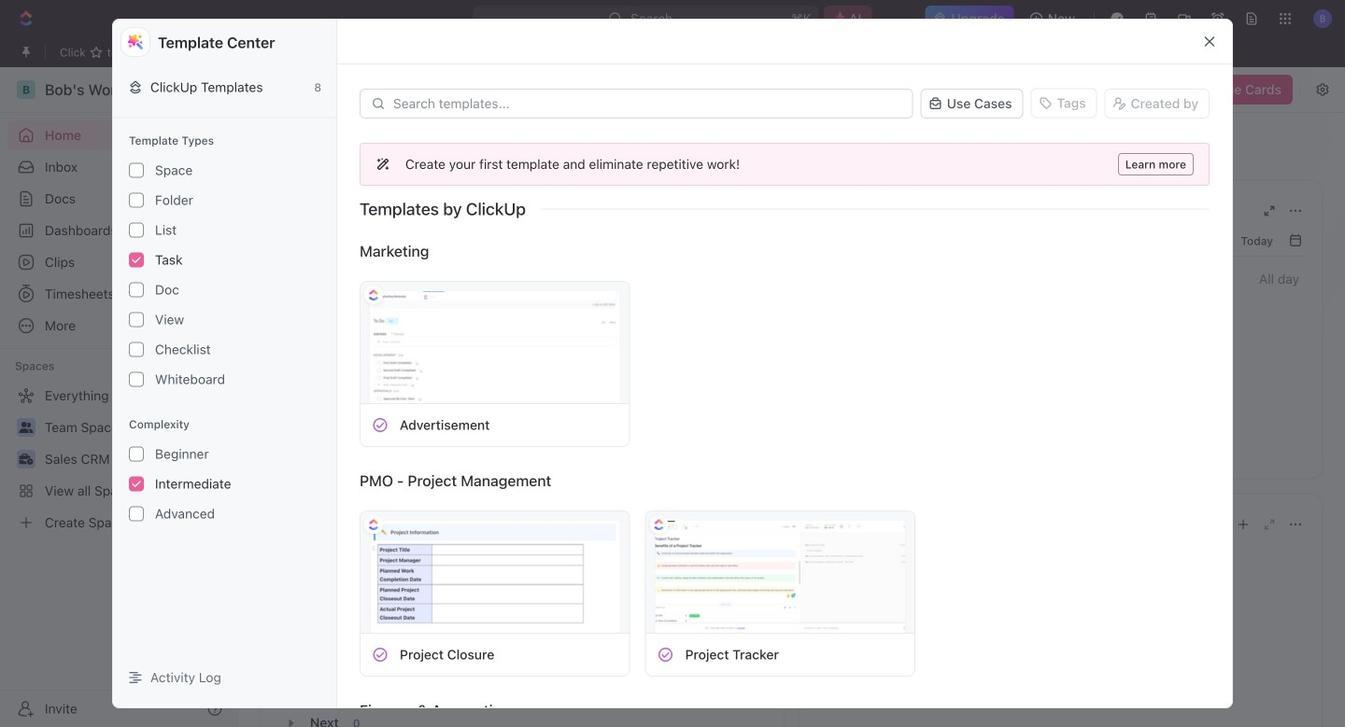 Task type: describe. For each thing, give the bounding box(es) containing it.
tree inside sidebar "navigation"
[[7, 381, 230, 538]]

Task Name text field
[[397, 233, 952, 255]]

Search templates... text field
[[393, 96, 902, 111]]

0 vertical spatial task template image
[[372, 417, 389, 434]]



Task type: vqa. For each thing, say whether or not it's contained in the screenshot.
Assigned to me ICON
no



Task type: locate. For each thing, give the bounding box(es) containing it.
sidebar navigation
[[0, 67, 238, 728]]

0 horizontal spatial task template image
[[372, 417, 389, 434]]

tab list
[[280, 540, 765, 586]]

1 horizontal spatial task template image
[[657, 647, 674, 664]]

dialog
[[374, 131, 972, 543]]

task template element
[[372, 417, 389, 434], [372, 647, 389, 664], [657, 647, 674, 664]]

tree
[[7, 381, 230, 538]]

None checkbox
[[129, 313, 144, 328], [129, 342, 144, 357], [129, 447, 144, 462], [129, 507, 144, 522], [129, 313, 144, 328], [129, 342, 144, 357], [129, 447, 144, 462], [129, 507, 144, 522]]

None checkbox
[[129, 163, 144, 178], [129, 193, 144, 208], [129, 223, 144, 238], [129, 253, 144, 268], [129, 283, 144, 298], [129, 372, 144, 387], [129, 477, 144, 492], [129, 163, 144, 178], [129, 193, 144, 208], [129, 223, 144, 238], [129, 253, 144, 268], [129, 283, 144, 298], [129, 372, 144, 387], [129, 477, 144, 492]]

1 vertical spatial task template image
[[657, 647, 674, 664]]

task template image
[[372, 417, 389, 434], [657, 647, 674, 664]]

task template image
[[372, 647, 389, 664]]



